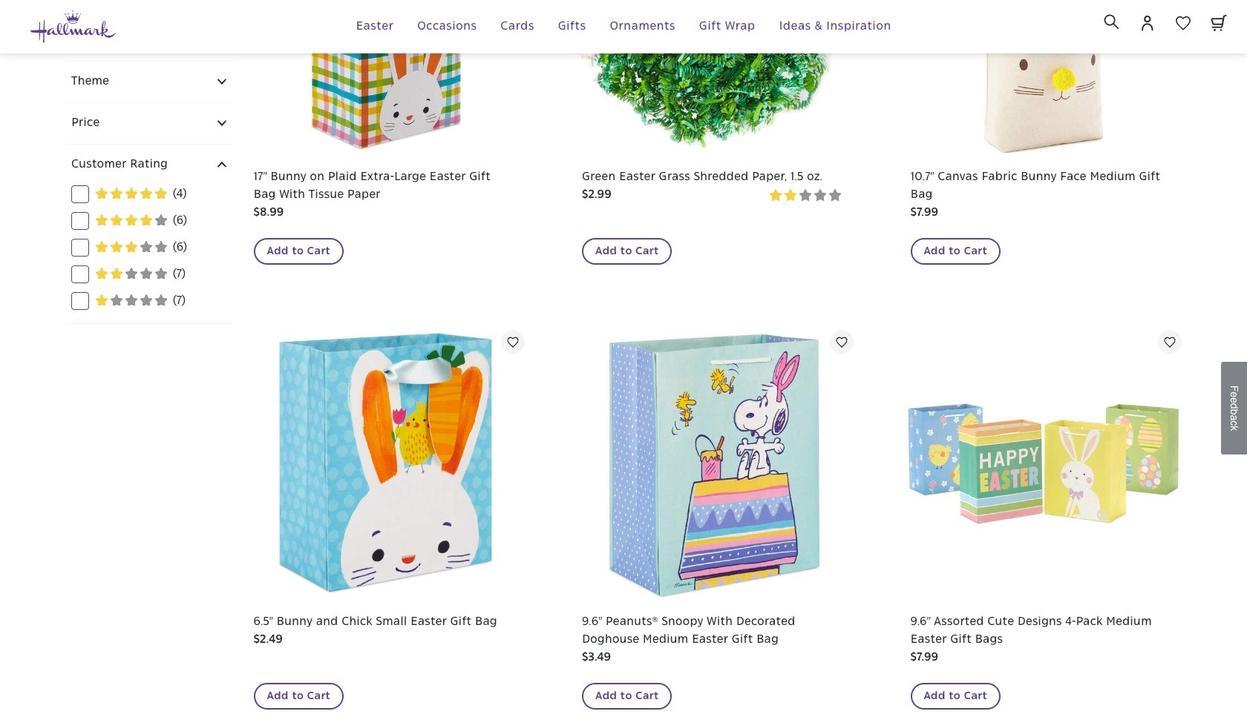 Task type: describe. For each thing, give the bounding box(es) containing it.
9.6" peanuts® snoopy with decorated doghouse medium easter gift bag image
[[576, 325, 853, 602]]

2.0 out of 5 rating, go to reviews section image
[[769, 189, 847, 202]]

green easter grass shredded paper, 1.5 oz. image
[[576, 0, 853, 157]]

6.5" bunny and chick small easter gift bag image
[[248, 325, 525, 602]]

10.7" canvas fabric bunny face medium gift bag image
[[905, 0, 1182, 157]]

hallmark logo image
[[30, 10, 116, 43]]

search image
[[1104, 14, 1120, 30]]

9.6" assorted cute designs 4-pack medium easter gift bags image
[[905, 325, 1182, 602]]



Task type: locate. For each thing, give the bounding box(es) containing it.
customer rating element
[[65, 144, 233, 324]]

view your cart with 0 items. image
[[1211, 15, 1227, 31]]

main menu. menu bar
[[238, 0, 1010, 53]]

5 checkbox
[[71, 185, 227, 203]]

4 checkbox
[[71, 212, 227, 230]]

1 checkbox
[[71, 292, 227, 310]]

2 checkbox
[[71, 266, 227, 283]]

3 checkbox
[[71, 239, 227, 257]]

sign in dropdown menu image
[[1139, 14, 1157, 32]]

character element
[[65, 0, 233, 19]]

None search field
[[1095, 5, 1128, 39]]

17" bunny on plaid extra-large easter gift bag with tissue paper image
[[248, 0, 525, 157]]



Task type: vqa. For each thing, say whether or not it's contained in the screenshot.
View your cart with 0 items. icon
yes



